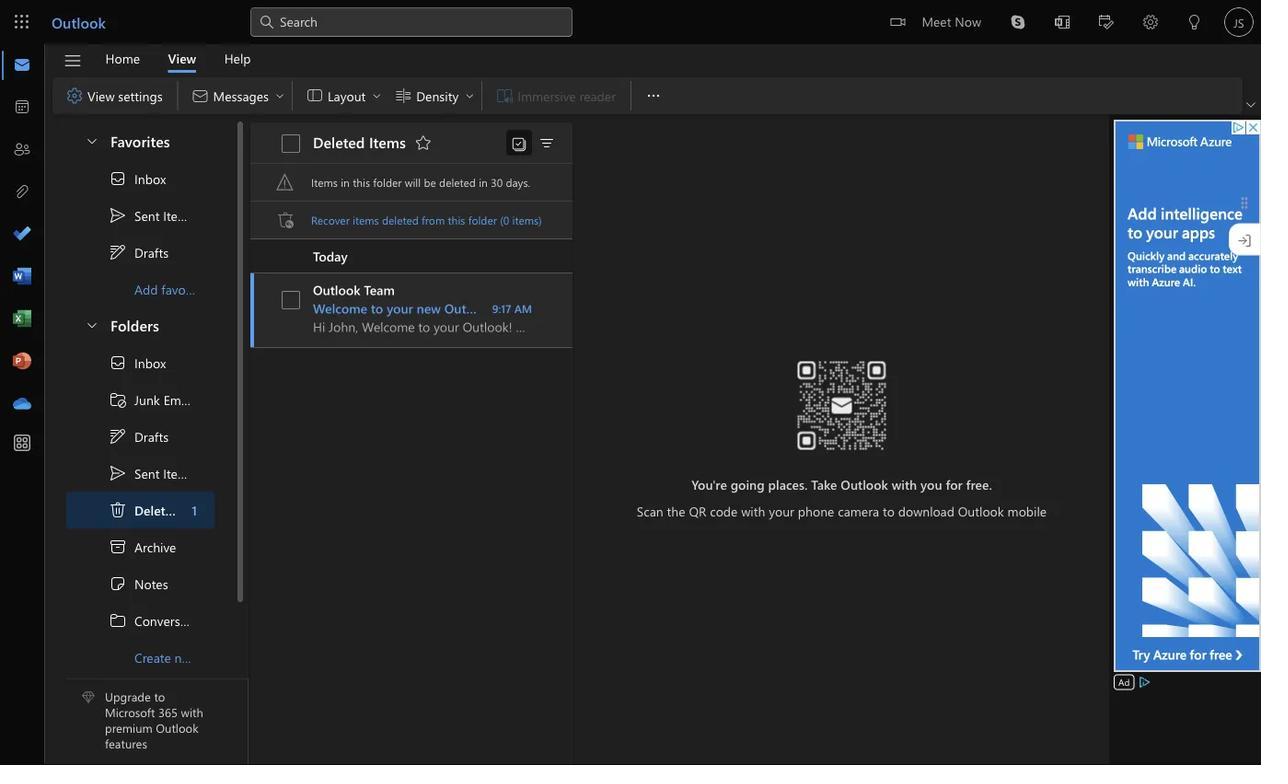 Task type: locate. For each thing, give the bounding box(es) containing it.
set your advertising preferences image
[[1137, 675, 1152, 690]]

9:17
[[492, 301, 512, 316]]

 button
[[996, 0, 1040, 44]]


[[1011, 15, 1026, 29]]

2  from the top
[[109, 354, 127, 372]]

1 vertical spatial with
[[741, 502, 765, 519]]

0 horizontal spatial folder
[[201, 649, 235, 666]]

 inside the  density 
[[464, 90, 475, 101]]

 for 
[[274, 90, 285, 101]]

sent
[[134, 207, 160, 224], [134, 465, 160, 482]]

1 vertical spatial deleted
[[382, 212, 419, 227]]

2  inbox from the top
[[109, 354, 166, 372]]

people image
[[13, 141, 31, 159]]

you're going places. take outlook with you for free. scan the qr code with your phone camera to download outlook mobile
[[637, 476, 1047, 519]]

 for 
[[109, 427, 127, 446]]

 button inside "favorites" "tree item"
[[75, 123, 107, 157]]

 tree item
[[66, 492, 216, 528]]

camera
[[838, 502, 879, 519]]

with down going
[[741, 502, 765, 519]]

 inbox for 
[[109, 354, 166, 372]]

 button for favorites
[[75, 123, 107, 157]]

features
[[105, 735, 147, 751]]

0 vertical spatial your
[[387, 300, 413, 317]]

0 horizontal spatial in
[[341, 175, 350, 190]]

 inbox inside "tree"
[[109, 354, 166, 372]]

this up items
[[353, 175, 370, 190]]

this inside button
[[448, 212, 465, 227]]

 tree item up ' deleted items'
[[66, 455, 215, 492]]

download
[[898, 502, 955, 519]]

2 vertical spatial with
[[181, 704, 203, 720]]

add favorite
[[134, 281, 204, 298]]

1 vertical spatial folder
[[468, 212, 497, 227]]

in up recover
[[341, 175, 350, 190]]


[[1144, 15, 1158, 29]]

 inside "favorites" "tree item"
[[85, 133, 99, 148]]

 deleted items
[[109, 501, 216, 519]]

favorite
[[161, 281, 204, 298]]


[[274, 90, 285, 101], [371, 90, 382, 101], [464, 90, 475, 101], [85, 133, 99, 148], [85, 317, 99, 332]]

1 vertical spatial  sent items
[[109, 464, 194, 482]]

inbox down "favorites" "tree item"
[[134, 170, 166, 187]]

 sent items up  tree item
[[109, 464, 194, 482]]

1 vertical spatial your
[[769, 502, 795, 519]]

1 vertical spatial deleted
[[134, 502, 180, 519]]

premium features image
[[82, 691, 95, 704]]

1  tree item from the top
[[66, 160, 215, 197]]

2  button from the top
[[75, 308, 107, 342]]

to down team
[[371, 300, 383, 317]]

notes
[[134, 575, 168, 592]]

view up 
[[168, 50, 196, 67]]


[[109, 390, 127, 409]]

new right create
[[175, 649, 198, 666]]

2 vertical spatial folder
[[201, 649, 235, 666]]

2  from the top
[[109, 427, 127, 446]]

outlook inside message list no conversations selected list box
[[313, 281, 360, 298]]

1 sent from the top
[[134, 207, 160, 224]]

1 vertical spatial  tree item
[[66, 418, 215, 455]]

2  drafts from the top
[[109, 427, 169, 446]]

1 horizontal spatial deleted
[[439, 175, 476, 190]]

9:17 am
[[492, 301, 532, 316]]

account
[[524, 300, 570, 317]]

 inside "tree"
[[109, 354, 127, 372]]

 inside favorites "tree"
[[109, 206, 127, 225]]

deleted up archive
[[134, 502, 180, 519]]

0 vertical spatial  tree item
[[66, 197, 215, 234]]

1 drafts from the top
[[134, 244, 169, 261]]

with right 365
[[181, 704, 203, 720]]

meet now
[[922, 12, 981, 29]]

home
[[105, 50, 140, 67]]

0 horizontal spatial deleted
[[382, 212, 419, 227]]

1 horizontal spatial folder
[[373, 175, 402, 190]]

1 vertical spatial  drafts
[[109, 427, 169, 446]]

1  drafts from the top
[[109, 243, 169, 261]]

free.
[[966, 476, 992, 493]]

1 inbox from the top
[[134, 170, 166, 187]]

1 vertical spatial new
[[175, 649, 198, 666]]

to for welcome to your new outlook.com account
[[371, 300, 383, 317]]

application
[[0, 0, 1261, 765]]

 left favorites
[[85, 133, 99, 148]]

powerpoint image
[[13, 353, 31, 371]]

 button
[[1129, 0, 1173, 46]]

1  sent items from the top
[[109, 206, 194, 225]]


[[109, 538, 127, 556]]


[[109, 575, 127, 593]]

1 vertical spatial  tree item
[[66, 344, 215, 381]]

 inside favorites "tree"
[[109, 169, 127, 188]]

 drafts down  "tree item"
[[109, 427, 169, 446]]

1  inbox from the top
[[109, 169, 166, 188]]

 right density
[[464, 90, 475, 101]]


[[276, 173, 295, 192]]

1 vertical spatial to
[[883, 502, 895, 519]]

1 vertical spatial  inbox
[[109, 354, 166, 372]]

inbox
[[134, 170, 166, 187], [134, 354, 166, 371]]

sent up  tree item
[[134, 465, 160, 482]]

 junk email
[[109, 390, 194, 409]]

1  button from the top
[[75, 123, 107, 157]]

qr
[[689, 502, 707, 519]]

2  tree item from the top
[[66, 344, 215, 381]]


[[276, 211, 295, 229]]

30
[[491, 175, 503, 190]]

outlook down free.
[[958, 502, 1004, 519]]

 sent items up add
[[109, 206, 194, 225]]

 left 
[[274, 90, 285, 101]]

1  tree item from the top
[[66, 234, 215, 271]]

drafts up add
[[134, 244, 169, 261]]

 notes
[[109, 575, 168, 593]]

this
[[353, 175, 370, 190], [448, 212, 465, 227]]

0 horizontal spatial with
[[181, 704, 203, 720]]

left-rail-appbar navigation
[[4, 44, 41, 425]]

code
[[710, 502, 738, 519]]

folders tree item
[[66, 308, 215, 344]]

items
[[369, 132, 406, 152], [311, 175, 338, 190], [163, 207, 194, 224], [163, 465, 194, 482], [183, 502, 216, 519]]

2 inbox from the top
[[134, 354, 166, 371]]

 button
[[1040, 0, 1085, 46]]


[[306, 87, 324, 105]]

 tree item inside "tree"
[[66, 344, 215, 381]]

to do image
[[13, 226, 31, 244]]

deleted
[[439, 175, 476, 190], [382, 212, 419, 227]]

0 horizontal spatial to
[[154, 689, 165, 705]]

 inbox down folders tree item
[[109, 354, 166, 372]]

0 vertical spatial new
[[417, 300, 441, 317]]


[[1099, 15, 1114, 29]]

0 horizontal spatial deleted
[[134, 502, 180, 519]]

 tree item
[[66, 234, 215, 271], [66, 418, 215, 455]]

 down "favorites" "tree item"
[[109, 169, 127, 188]]

 tree item up add
[[66, 234, 215, 271]]

0 vertical spatial folder
[[373, 175, 402, 190]]

 tree item
[[66, 381, 215, 418]]

outlook inside upgrade to microsoft 365 with premium outlook features
[[156, 720, 199, 736]]

select a conversation image
[[282, 291, 300, 309]]

tab list
[[91, 44, 265, 73]]

inbox up  junk email
[[134, 354, 166, 371]]

sent inside favorites "tree"
[[134, 207, 160, 224]]

meet
[[922, 12, 951, 29]]

inbox inside favorites "tree"
[[134, 170, 166, 187]]

0 vertical spatial deleted
[[313, 132, 365, 152]]

you're
[[692, 476, 727, 493]]

0 vertical spatial  tree item
[[66, 160, 215, 197]]

messages
[[213, 87, 269, 104]]

deleted down  layout  at left
[[313, 132, 365, 152]]

0 vertical spatial to
[[371, 300, 383, 317]]

outlook right premium
[[156, 720, 199, 736]]


[[65, 87, 84, 105]]

 down 
[[109, 427, 127, 446]]

2 horizontal spatial with
[[892, 476, 917, 493]]

in left 30
[[479, 175, 488, 190]]

drafts inside "tree"
[[134, 428, 169, 445]]

deleted left from at top left
[[382, 212, 419, 227]]

1 vertical spatial drafts
[[134, 428, 169, 445]]

0 vertical spatial  tree item
[[66, 234, 215, 271]]

0 horizontal spatial this
[[353, 175, 370, 190]]

 button down 
[[75, 123, 107, 157]]

 inside  layout 
[[371, 90, 382, 101]]

 tree item down favorites
[[66, 160, 215, 197]]

to for upgrade to microsoft 365 with premium outlook features
[[154, 689, 165, 705]]

new inside tree item
[[175, 649, 198, 666]]

0 vertical spatial  inbox
[[109, 169, 166, 188]]

inbox inside "tree"
[[134, 354, 166, 371]]

0 vertical spatial  sent items
[[109, 206, 194, 225]]

365
[[158, 704, 178, 720]]

0 vertical spatial 
[[109, 206, 127, 225]]


[[109, 206, 127, 225], [109, 464, 127, 482]]

home button
[[92, 44, 154, 73]]

1 in from the left
[[341, 175, 350, 190]]

 up 
[[109, 354, 127, 372]]

2  tree item from the top
[[66, 418, 215, 455]]

tree containing 
[[66, 344, 235, 676]]

with inside upgrade to microsoft 365 with premium outlook features
[[181, 704, 203, 720]]

 tree item down junk
[[66, 418, 215, 455]]

0 horizontal spatial your
[[387, 300, 413, 317]]

drafts for 
[[134, 428, 169, 445]]

 button
[[635, 77, 672, 114]]

 inbox
[[109, 169, 166, 188], [109, 354, 166, 372]]

2 horizontal spatial to
[[883, 502, 895, 519]]

microsoft
[[105, 704, 155, 720]]

1  from the top
[[109, 206, 127, 225]]


[[109, 169, 127, 188], [109, 354, 127, 372]]

tree
[[66, 344, 235, 676]]

1 vertical spatial  tree item
[[66, 455, 215, 492]]

premium
[[105, 720, 153, 736]]

message list section
[[250, 118, 573, 764]]


[[258, 13, 276, 31]]

this right from at top left
[[448, 212, 465, 227]]

drafts inside favorites "tree"
[[134, 244, 169, 261]]

0 vertical spatial drafts
[[134, 244, 169, 261]]

 tree item down "favorites" "tree item"
[[66, 197, 215, 234]]

0 vertical spatial view
[[168, 50, 196, 67]]

1 horizontal spatial your
[[769, 502, 795, 519]]

new
[[417, 300, 441, 317], [175, 649, 198, 666]]

 button
[[1085, 0, 1129, 46]]

Select all messages checkbox
[[278, 131, 304, 157]]

to inside upgrade to microsoft 365 with premium outlook features
[[154, 689, 165, 705]]

now
[[955, 12, 981, 29]]

0 vertical spatial sent
[[134, 207, 160, 224]]

 button
[[532, 130, 562, 156]]

0 horizontal spatial new
[[175, 649, 198, 666]]

to
[[371, 300, 383, 317], [883, 502, 895, 519], [154, 689, 165, 705]]

1 horizontal spatial in
[[479, 175, 488, 190]]

 drafts for 
[[109, 243, 169, 261]]

2 sent from the top
[[134, 465, 160, 482]]

to right camera
[[883, 502, 895, 519]]


[[511, 136, 528, 152]]

outlook up welcome
[[313, 281, 360, 298]]

2 vertical spatial to
[[154, 689, 165, 705]]

folder left will
[[373, 175, 402, 190]]

1 horizontal spatial new
[[417, 300, 441, 317]]

your down team
[[387, 300, 413, 317]]

drafts
[[134, 244, 169, 261], [134, 428, 169, 445]]

1 vertical spatial sent
[[134, 465, 160, 482]]

2 horizontal spatial folder
[[468, 212, 497, 227]]

1 vertical spatial inbox
[[134, 354, 166, 371]]

1 horizontal spatial view
[[168, 50, 196, 67]]

 button left folders
[[75, 308, 107, 342]]


[[538, 134, 556, 153]]

1  from the top
[[109, 169, 127, 188]]

 sent items inside favorites "tree"
[[109, 206, 194, 225]]

2  sent items from the top
[[109, 464, 194, 482]]

 layout 
[[306, 87, 382, 105]]

deleted right be at the top
[[439, 175, 476, 190]]

 inbox inside favorites "tree"
[[109, 169, 166, 188]]

outlook up  button
[[52, 12, 106, 32]]

folder left (0
[[468, 212, 497, 227]]

1 vertical spatial 
[[109, 354, 127, 372]]

1 horizontal spatial this
[[448, 212, 465, 227]]

 inside  messages 
[[274, 90, 285, 101]]

mail image
[[13, 56, 31, 75]]

new inside message list no conversations selected list box
[[417, 300, 441, 317]]

 inside "tree"
[[109, 427, 127, 446]]

the
[[667, 502, 686, 519]]

 tree item
[[66, 197, 215, 234], [66, 455, 215, 492]]

 tree item up junk
[[66, 344, 215, 381]]

sent inside "tree"
[[134, 465, 160, 482]]

 drafts inside favorites "tree"
[[109, 243, 169, 261]]

0 vertical spatial with
[[892, 476, 917, 493]]

files image
[[13, 183, 31, 202]]

folder
[[373, 175, 402, 190], [468, 212, 497, 227], [201, 649, 235, 666]]

view button
[[154, 44, 210, 73]]

2 drafts from the top
[[134, 428, 169, 445]]

 left 
[[371, 90, 382, 101]]

1 horizontal spatial to
[[371, 300, 383, 317]]


[[109, 243, 127, 261], [109, 427, 127, 446]]

1 vertical spatial 
[[109, 427, 127, 446]]

 drafts for 
[[109, 427, 169, 446]]

layout
[[328, 87, 366, 104]]

0 vertical spatial 
[[109, 169, 127, 188]]

 search field
[[250, 0, 573, 41]]


[[191, 87, 210, 105]]

1  from the top
[[109, 243, 127, 261]]

view
[[168, 50, 196, 67], [87, 87, 115, 104]]

0 vertical spatial inbox
[[134, 170, 166, 187]]

1 vertical spatial 
[[109, 464, 127, 482]]

0 horizontal spatial view
[[87, 87, 115, 104]]

drafts down  junk email
[[134, 428, 169, 445]]

density
[[416, 87, 459, 104]]


[[645, 87, 663, 105]]

folder right create
[[201, 649, 235, 666]]

items inside ' deleted items'
[[183, 502, 216, 519]]

to right upgrade
[[154, 689, 165, 705]]

view right 
[[87, 87, 115, 104]]

1 vertical spatial  button
[[75, 308, 107, 342]]

word image
[[13, 268, 31, 286]]

to inside message list no conversations selected list box
[[371, 300, 383, 317]]

 tree item for 
[[66, 160, 215, 197]]

1 horizontal spatial deleted
[[313, 132, 365, 152]]

in
[[341, 175, 350, 190], [479, 175, 488, 190]]

0 vertical spatial  drafts
[[109, 243, 169, 261]]

your
[[387, 300, 413, 317], [769, 502, 795, 519]]

 tree item
[[66, 160, 215, 197], [66, 344, 215, 381]]

 button inside folders tree item
[[75, 308, 107, 342]]

 inside favorites "tree"
[[109, 243, 127, 261]]

2  from the top
[[109, 464, 127, 482]]

 up add favorite tree item
[[109, 243, 127, 261]]

your down places.
[[769, 502, 795, 519]]

sent up add
[[134, 207, 160, 224]]

 left folders
[[85, 317, 99, 332]]

with left you on the right
[[892, 476, 917, 493]]

 inbox down "favorites" "tree item"
[[109, 169, 166, 188]]

1 vertical spatial this
[[448, 212, 465, 227]]

 up add favorite tree item
[[109, 206, 127, 225]]

new left outlook.com
[[417, 300, 441, 317]]

upgrade to microsoft 365 with premium outlook features
[[105, 689, 203, 751]]

 drafts up add favorite tree item
[[109, 243, 169, 261]]


[[1188, 15, 1202, 29]]

 button
[[409, 128, 438, 157]]

 up  on the bottom
[[109, 464, 127, 482]]

1 vertical spatial view
[[87, 87, 115, 104]]

0 vertical spatial  button
[[75, 123, 107, 157]]

0 vertical spatial 
[[109, 243, 127, 261]]

 button
[[1173, 0, 1217, 46]]



Task type: vqa. For each thing, say whether or not it's contained in the screenshot.
application containing Outlook
yes



Task type: describe. For each thing, give the bounding box(es) containing it.
settings
[[118, 87, 163, 104]]

create
[[134, 649, 171, 666]]

to inside you're going places. take outlook with you for free. scan the qr code with your phone camera to download outlook mobile
[[883, 502, 895, 519]]

deleted items 
[[313, 132, 433, 152]]

am
[[515, 301, 532, 316]]

 tree item for 
[[66, 234, 215, 271]]

deleted inside deleted items 
[[313, 132, 365, 152]]

for
[[946, 476, 963, 493]]

help
[[224, 50, 251, 67]]

Select a conversation checkbox
[[276, 285, 313, 315]]

 sent items inside "tree"
[[109, 464, 194, 482]]

outlook banner
[[0, 0, 1261, 46]]

 button
[[1243, 96, 1260, 114]]

onedrive image
[[13, 395, 31, 413]]

0 vertical spatial this
[[353, 175, 370, 190]]

welcome to your new outlook.com account
[[313, 300, 570, 317]]

upgrade
[[105, 689, 151, 705]]

create new folder
[[134, 649, 235, 666]]

 tree item for 
[[66, 418, 215, 455]]

deleted items heading
[[304, 128, 438, 157]]

1 horizontal spatial with
[[741, 502, 765, 519]]

 tree item for 
[[66, 344, 215, 381]]


[[394, 87, 413, 105]]

folder inside button
[[468, 212, 497, 227]]

 inbox for 
[[109, 169, 166, 188]]

 for 
[[109, 354, 127, 372]]

view inside the  view settings
[[87, 87, 115, 104]]

places.
[[768, 476, 808, 493]]

items)
[[512, 212, 542, 227]]

application containing outlook
[[0, 0, 1261, 765]]

folder inside tree item
[[201, 649, 235, 666]]

recover items deleted from this folder (0 items) button
[[311, 212, 573, 228]]

recover
[[311, 212, 350, 227]]

1  tree item from the top
[[66, 197, 215, 234]]


[[109, 501, 127, 519]]

today
[[313, 247, 348, 264]]

 button
[[506, 130, 532, 156]]

your inside message list no conversations selected list box
[[387, 300, 413, 317]]

items
[[353, 212, 379, 227]]

 for 
[[109, 169, 127, 188]]


[[1247, 100, 1256, 110]]

be
[[424, 175, 436, 190]]

outlook link
[[52, 0, 106, 44]]

team
[[364, 281, 395, 298]]

deleted inside button
[[382, 212, 419, 227]]

calendar image
[[13, 99, 31, 117]]

 button for folders
[[75, 308, 107, 342]]

create new folder tree item
[[66, 639, 235, 676]]

 tree item
[[66, 528, 215, 565]]

mobile
[[1008, 502, 1047, 519]]

phone
[[798, 502, 835, 519]]

more apps image
[[13, 435, 31, 453]]

favorites
[[110, 131, 170, 150]]

favorites tree
[[66, 116, 215, 308]]

js image
[[1225, 7, 1254, 37]]

deleted inside ' deleted items'
[[134, 502, 180, 519]]

excel image
[[13, 310, 31, 329]]

 archive
[[109, 538, 176, 556]]

drafts for 
[[134, 244, 169, 261]]

2  tree item from the top
[[66, 455, 215, 492]]

recover items deleted from this folder (0 items)
[[311, 212, 542, 227]]

outlook inside banner
[[52, 12, 106, 32]]

 tree item
[[66, 602, 215, 639]]

message list no conversations selected list box
[[250, 239, 573, 764]]

2 in from the left
[[479, 175, 488, 190]]

 messages 
[[191, 87, 285, 105]]

outlook team
[[313, 281, 395, 298]]

archive
[[134, 538, 176, 555]]

inbox for 
[[134, 354, 166, 371]]

going
[[731, 476, 765, 493]]

inbox for 
[[134, 170, 166, 187]]

will
[[405, 175, 421, 190]]

1
[[192, 502, 197, 519]]

select all messages image
[[282, 134, 300, 153]]

items in this folder will be deleted in 30 days.
[[311, 175, 530, 190]]

Search for email, meetings, files and more. field
[[278, 12, 562, 31]]

0 vertical spatial deleted
[[439, 175, 476, 190]]

you
[[921, 476, 942, 493]]

welcome
[[313, 300, 367, 317]]


[[63, 51, 82, 70]]


[[891, 15, 905, 29]]

(0
[[500, 212, 509, 227]]

 for 
[[371, 90, 382, 101]]

your inside you're going places. take outlook with you for free. scan the qr code with your phone camera to download outlook mobile
[[769, 502, 795, 519]]

add
[[134, 281, 158, 298]]


[[1055, 15, 1070, 29]]

 for 
[[464, 90, 475, 101]]

layout group
[[296, 77, 478, 110]]


[[109, 611, 127, 630]]

from
[[422, 212, 445, 227]]

 tree item
[[66, 565, 215, 602]]

 for 
[[109, 243, 127, 261]]

take
[[811, 476, 837, 493]]


[[414, 134, 433, 152]]

 inside folders tree item
[[85, 317, 99, 332]]

view inside button
[[168, 50, 196, 67]]

ad
[[1119, 676, 1130, 688]]

items inside deleted items 
[[369, 132, 406, 152]]

email
[[164, 391, 194, 408]]

outlook up camera
[[841, 476, 888, 493]]

outlook.com
[[444, 300, 521, 317]]

 inside "tree"
[[109, 464, 127, 482]]

today heading
[[250, 239, 573, 273]]

tab list containing home
[[91, 44, 265, 73]]

favorites tree item
[[66, 123, 215, 160]]

 button
[[54, 45, 91, 76]]

items inside favorites "tree"
[[163, 207, 194, 224]]

 density 
[[394, 87, 475, 105]]

scan
[[637, 502, 664, 519]]

folders
[[110, 315, 159, 334]]

add favorite tree item
[[66, 271, 215, 308]]



